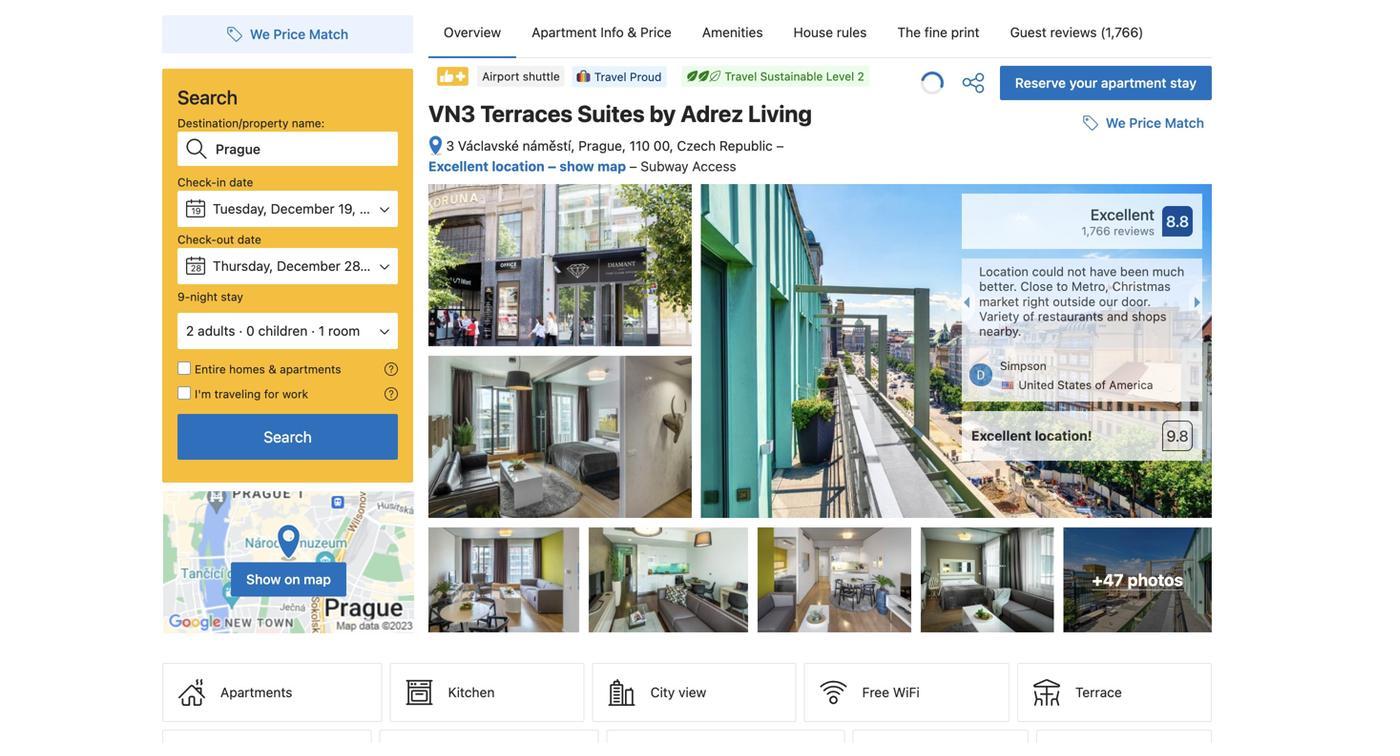 Task type: locate. For each thing, give the bounding box(es) containing it.
1 horizontal spatial price
[[640, 24, 672, 40]]

to
[[1056, 279, 1068, 294]]

we down reserve your apartment stay button
[[1106, 115, 1126, 131]]

0 horizontal spatial excellent
[[428, 159, 488, 174]]

–
[[776, 138, 784, 154], [548, 159, 556, 174], [629, 159, 637, 174]]

scored 9.8 element
[[1162, 421, 1193, 451]]

1 horizontal spatial reviews
[[1114, 224, 1155, 238]]

1 horizontal spatial we price match
[[1106, 115, 1204, 131]]

1 vertical spatial we
[[1106, 115, 1126, 131]]

0 vertical spatial excellent
[[428, 159, 488, 174]]

1 vertical spatial 2023
[[367, 258, 400, 274]]

1 vertical spatial match
[[1165, 115, 1204, 131]]

date right in
[[229, 176, 253, 189]]

check-out date
[[177, 233, 261, 246]]

prague,
[[578, 138, 626, 154]]

1 horizontal spatial travel
[[725, 70, 757, 83]]

apartments
[[220, 685, 292, 700]]

and
[[1107, 309, 1128, 323]]

2023 right 19,
[[359, 201, 392, 217]]

2 left adults
[[186, 323, 194, 339]]

simpson
[[1000, 359, 1046, 373]]

of down right
[[1023, 309, 1034, 323]]

1 vertical spatial stay
[[221, 290, 243, 303]]

1 vertical spatial 2
[[186, 323, 194, 339]]

december for tuesday,
[[271, 201, 335, 217]]

price inside "search" section
[[273, 26, 305, 42]]

search up destination/property in the top of the page
[[177, 86, 238, 108]]

0 horizontal spatial 2
[[186, 323, 194, 339]]

december left 28,
[[277, 258, 341, 274]]

0 horizontal spatial &
[[268, 363, 276, 376]]

price right info
[[640, 24, 672, 40]]

stay
[[1170, 75, 1197, 91], [221, 290, 243, 303]]

our
[[1099, 294, 1118, 309]]

name:
[[292, 116, 325, 130]]

free wifi button
[[804, 663, 1009, 722]]

1 horizontal spatial map
[[597, 159, 626, 174]]

& inside "search" section
[[268, 363, 276, 376]]

0 vertical spatial &
[[627, 24, 637, 40]]

0 horizontal spatial ·
[[239, 323, 243, 339]]

0 vertical spatial 2
[[857, 70, 864, 83]]

search inside button
[[264, 428, 312, 446]]

show on map
[[246, 572, 331, 587]]

1 horizontal spatial excellent
[[971, 428, 1031, 444]]

guest
[[1010, 24, 1047, 40]]

we price match
[[250, 26, 348, 42], [1106, 115, 1204, 131]]

1 vertical spatial excellent
[[1090, 206, 1155, 224]]

date
[[229, 176, 253, 189], [237, 233, 261, 246]]

match up name:
[[309, 26, 348, 42]]

1,766
[[1081, 224, 1110, 238]]

night
[[190, 290, 218, 303]]

print
[[951, 24, 980, 40]]

we for the bottommost we price match dropdown button
[[1106, 115, 1126, 131]]

united states of america
[[1018, 378, 1153, 392]]

9-
[[177, 290, 190, 303]]

check- up 19
[[177, 176, 216, 189]]

we price match up name:
[[250, 26, 348, 42]]

1 check- from the top
[[177, 176, 216, 189]]

destination/property
[[177, 116, 289, 130]]

match down apartment
[[1165, 115, 1204, 131]]

apartments button
[[162, 663, 382, 722]]

map right on
[[304, 572, 331, 587]]

excellent location!
[[971, 428, 1092, 444]]

28,
[[344, 258, 364, 274]]

2023
[[359, 201, 392, 217], [367, 258, 400, 274]]

1 vertical spatial search
[[264, 428, 312, 446]]

0 vertical spatial we
[[250, 26, 270, 42]]

apartment info & price link
[[516, 8, 687, 57]]

location
[[979, 264, 1029, 279]]

· left 0
[[239, 323, 243, 339]]

& right info
[[627, 24, 637, 40]]

match inside "search" section
[[309, 26, 348, 42]]

1 vertical spatial of
[[1095, 378, 1106, 392]]

1 horizontal spatial we price match button
[[1075, 106, 1212, 140]]

we price match button up name:
[[219, 17, 356, 52]]

search
[[177, 86, 238, 108], [264, 428, 312, 446]]

0 horizontal spatial reviews
[[1050, 24, 1097, 40]]

0 horizontal spatial match
[[309, 26, 348, 42]]

+47
[[1092, 570, 1124, 590]]

1 vertical spatial &
[[268, 363, 276, 376]]

2 horizontal spatial excellent
[[1090, 206, 1155, 224]]

2023 right 28,
[[367, 258, 400, 274]]

travel
[[725, 70, 757, 83], [594, 70, 626, 83]]

right
[[1023, 294, 1049, 309]]

2023 for thursday, december 28, 2023
[[367, 258, 400, 274]]

1 horizontal spatial ·
[[311, 323, 315, 339]]

0 horizontal spatial of
[[1023, 309, 1034, 323]]

0 horizontal spatial search
[[177, 86, 238, 108]]

map inside "search" section
[[304, 572, 331, 587]]

reviews
[[1050, 24, 1097, 40], [1114, 224, 1155, 238]]

search section
[[155, 0, 421, 635]]

1 vertical spatial reviews
[[1114, 224, 1155, 238]]

reviews right 1,766
[[1114, 224, 1155, 238]]

+47 photos link
[[1063, 528, 1212, 633]]

1 · from the left
[[239, 323, 243, 339]]

we price match button
[[219, 17, 356, 52], [1075, 106, 1212, 140]]

1 vertical spatial check-
[[177, 233, 216, 246]]

– down 'living'
[[776, 138, 784, 154]]

excellent inside 3 václavské náměstí, prague, 110 00, czech republic – excellent location – show map – subway access
[[428, 159, 488, 174]]

1 horizontal spatial stay
[[1170, 75, 1197, 91]]

1 vertical spatial december
[[277, 258, 341, 274]]

0 vertical spatial 2023
[[359, 201, 392, 217]]

– down náměstí,
[[548, 159, 556, 174]]

8.8
[[1166, 212, 1189, 231]]

0 vertical spatial stay
[[1170, 75, 1197, 91]]

price inside the apartment info & price link
[[640, 24, 672, 40]]

2 · from the left
[[311, 323, 315, 339]]

2 check- from the top
[[177, 233, 216, 246]]

2 vertical spatial excellent
[[971, 428, 1031, 444]]

map
[[597, 159, 626, 174], [304, 572, 331, 587]]

1 vertical spatial map
[[304, 572, 331, 587]]

0 horizontal spatial map
[[304, 572, 331, 587]]

photos
[[1127, 570, 1183, 590]]

0 vertical spatial reviews
[[1050, 24, 1097, 40]]

1 travel from the left
[[725, 70, 757, 83]]

0 vertical spatial we price match button
[[219, 17, 356, 52]]

we'll show you stays where you can have the entire place to yourself image
[[385, 363, 398, 376], [385, 363, 398, 376]]

search down 'work' in the bottom of the page
[[264, 428, 312, 446]]

stay right night
[[221, 290, 243, 303]]

stay right apartment
[[1170, 75, 1197, 91]]

united
[[1018, 378, 1054, 392]]

2 travel from the left
[[594, 70, 626, 83]]

– down 110
[[629, 159, 637, 174]]

excellent down united
[[971, 428, 1031, 444]]

free
[[862, 685, 889, 700]]

excellent inside excellent 1,766 reviews
[[1090, 206, 1155, 224]]

1 horizontal spatial search
[[264, 428, 312, 446]]

0 horizontal spatial travel
[[594, 70, 626, 83]]

václavské
[[458, 138, 519, 154]]

1 vertical spatial we price match button
[[1075, 106, 1212, 140]]

reviews right guest
[[1050, 24, 1097, 40]]

of right states
[[1095, 378, 1106, 392]]

price up name:
[[273, 26, 305, 42]]

by
[[649, 100, 676, 127]]

excellent up 1,766
[[1090, 206, 1155, 224]]

stay inside "search" section
[[221, 290, 243, 303]]

subway
[[641, 159, 688, 174]]

map down prague,
[[597, 159, 626, 174]]

check- down 19
[[177, 233, 216, 246]]

2
[[857, 70, 864, 83], [186, 323, 194, 339]]

0 vertical spatial of
[[1023, 309, 1034, 323]]

city view
[[650, 685, 706, 700]]

we price match button down apartment
[[1075, 106, 1212, 140]]

0 vertical spatial match
[[309, 26, 348, 42]]

price
[[640, 24, 672, 40], [273, 26, 305, 42], [1129, 115, 1161, 131]]

traveling
[[214, 387, 261, 401]]

0 vertical spatial date
[[229, 176, 253, 189]]

i'm
[[195, 387, 211, 401]]

price down apartment
[[1129, 115, 1161, 131]]

apartment
[[1101, 75, 1167, 91]]

travel left proud in the left of the page
[[594, 70, 626, 83]]

2 horizontal spatial –
[[776, 138, 784, 154]]

we inside "search" section
[[250, 26, 270, 42]]

1 horizontal spatial 2
[[857, 70, 864, 83]]

december left 19,
[[271, 201, 335, 217]]

0 vertical spatial map
[[597, 159, 626, 174]]

we price match down apartment
[[1106, 115, 1204, 131]]

0 vertical spatial we price match
[[250, 26, 348, 42]]

room
[[328, 323, 360, 339]]

· left 1 on the left top
[[311, 323, 315, 339]]

amenities link
[[687, 8, 778, 57]]

0 vertical spatial check-
[[177, 176, 216, 189]]

excellent down 3
[[428, 159, 488, 174]]

1 horizontal spatial &
[[627, 24, 637, 40]]

0 horizontal spatial we
[[250, 26, 270, 42]]

0 horizontal spatial stay
[[221, 290, 243, 303]]

travel down amenities link
[[725, 70, 757, 83]]

rated excellent element
[[971, 203, 1155, 226]]

date right out
[[237, 233, 261, 246]]

& up for
[[268, 363, 276, 376]]

0 horizontal spatial we price match
[[250, 26, 348, 42]]

terraces
[[480, 100, 573, 127]]

adrez
[[680, 100, 743, 127]]

we up destination/property name:
[[250, 26, 270, 42]]

december
[[271, 201, 335, 217], [277, 258, 341, 274]]

if you select this option, we'll show you popular business travel features like breakfast, wifi and free parking. image
[[385, 387, 398, 401], [385, 387, 398, 401]]

vn3
[[428, 100, 475, 127]]

0 vertical spatial december
[[271, 201, 335, 217]]

america
[[1109, 378, 1153, 392]]

we price match inside "search" section
[[250, 26, 348, 42]]

destination/property name:
[[177, 116, 325, 130]]

1 horizontal spatial match
[[1165, 115, 1204, 131]]

show on map button
[[162, 490, 415, 635], [231, 563, 346, 597]]

1 horizontal spatial we
[[1106, 115, 1126, 131]]

2 right level
[[857, 70, 864, 83]]

match
[[309, 26, 348, 42], [1165, 115, 1204, 131]]

1 vertical spatial date
[[237, 233, 261, 246]]

& for apartments
[[268, 363, 276, 376]]

9-night stay
[[177, 290, 243, 303]]

0 horizontal spatial price
[[273, 26, 305, 42]]

3
[[446, 138, 454, 154]]

czech
[[677, 138, 716, 154]]

overview
[[444, 24, 501, 40]]

amenities
[[702, 24, 763, 40]]

entire
[[195, 363, 226, 376]]

fine
[[924, 24, 947, 40]]

1 horizontal spatial –
[[629, 159, 637, 174]]



Task type: describe. For each thing, give the bounding box(es) containing it.
0 vertical spatial search
[[177, 86, 238, 108]]

1 horizontal spatial of
[[1095, 378, 1106, 392]]

kitchen button
[[390, 663, 585, 722]]

the
[[897, 24, 921, 40]]

adults
[[198, 323, 235, 339]]

& for price
[[627, 24, 637, 40]]

level
[[826, 70, 854, 83]]

reviews inside excellent 1,766 reviews
[[1114, 224, 1155, 238]]

nearby.
[[979, 324, 1021, 338]]

excellent 1,766 reviews
[[1081, 206, 1155, 238]]

close
[[1020, 279, 1053, 294]]

guest reviews (1,766) link
[[995, 8, 1159, 57]]

scored 8.8 element
[[1162, 206, 1193, 237]]

out
[[216, 233, 234, 246]]

airport shuttle
[[482, 70, 560, 83]]

excellent for excellent location!
[[971, 428, 1031, 444]]

travel proud
[[594, 70, 662, 83]]

28
[[191, 263, 202, 273]]

Where are you going? field
[[208, 132, 398, 166]]

excellent for excellent 1,766 reviews
[[1090, 206, 1155, 224]]

date for check-in date
[[229, 176, 253, 189]]

kitchen
[[448, 685, 495, 700]]

terrace
[[1075, 685, 1122, 700]]

+47 photos
[[1092, 570, 1183, 590]]

location could not have been much better. close to metro, christmas market right outside our door. variety of restaurants and shops nearby.
[[979, 264, 1184, 338]]

1
[[319, 323, 325, 339]]

shops
[[1132, 309, 1167, 323]]

náměstí,
[[522, 138, 575, 154]]

9.8
[[1166, 427, 1188, 445]]

house
[[793, 24, 833, 40]]

check- for out
[[177, 233, 216, 246]]

00,
[[653, 138, 673, 154]]

in
[[216, 176, 226, 189]]

map inside 3 václavské náměstí, prague, 110 00, czech republic – excellent location – show map – subway access
[[597, 159, 626, 174]]

could
[[1032, 264, 1064, 279]]

2023 for tuesday, december 19, 2023
[[359, 201, 392, 217]]

house rules link
[[778, 8, 882, 57]]

show
[[246, 572, 281, 587]]

2 inside dropdown button
[[186, 323, 194, 339]]

guest reviews (1,766)
[[1010, 24, 1143, 40]]

0 horizontal spatial we price match button
[[219, 17, 356, 52]]

house rules
[[793, 24, 867, 40]]

rules
[[837, 24, 867, 40]]

terrace button
[[1017, 663, 1212, 722]]

work
[[282, 387, 308, 401]]

children
[[258, 323, 308, 339]]

click to open map view image
[[428, 135, 443, 157]]

thursday, december 28, 2023
[[213, 258, 400, 274]]

excellent location – show map button
[[428, 159, 629, 174]]

110
[[629, 138, 650, 154]]

show
[[559, 159, 594, 174]]

proud
[[630, 70, 662, 83]]

december for thursday,
[[277, 258, 341, 274]]

reserve your apartment stay button
[[1000, 66, 1212, 100]]

(1,766)
[[1100, 24, 1143, 40]]

entire homes & apartments
[[195, 363, 341, 376]]

market
[[979, 294, 1019, 309]]

christmas
[[1112, 279, 1171, 294]]

airport
[[482, 70, 519, 83]]

city
[[650, 685, 675, 700]]

check- for in
[[177, 176, 216, 189]]

metro,
[[1071, 279, 1109, 294]]

date for check-out date
[[237, 233, 261, 246]]

travel for travel sustainable level 2
[[725, 70, 757, 83]]

2 horizontal spatial price
[[1129, 115, 1161, 131]]

tuesday,
[[213, 201, 267, 217]]

sustainable
[[760, 70, 823, 83]]

location!
[[1035, 428, 1092, 444]]

3 václavské náměstí, prague, 110 00, czech republic – excellent location – show map – subway access
[[428, 138, 784, 174]]

location
[[492, 159, 545, 174]]

travel for travel proud
[[594, 70, 626, 83]]

not
[[1067, 264, 1086, 279]]

city view button
[[592, 663, 796, 722]]

shuttle
[[523, 70, 560, 83]]

states
[[1057, 378, 1092, 392]]

wifi
[[893, 685, 920, 700]]

suites
[[577, 100, 645, 127]]

free wifi
[[862, 685, 920, 700]]

we for left we price match dropdown button
[[250, 26, 270, 42]]

of inside location could not have been much better. close to metro, christmas market right outside our door. variety of restaurants and shops nearby.
[[1023, 309, 1034, 323]]

homes
[[229, 363, 265, 376]]

19,
[[338, 201, 356, 217]]

variety
[[979, 309, 1019, 323]]

the fine print
[[897, 24, 980, 40]]

1 vertical spatial we price match
[[1106, 115, 1204, 131]]

next image
[[1195, 297, 1206, 308]]

tuesday, december 19, 2023
[[213, 201, 392, 217]]

2 adults · 0 children · 1 room
[[186, 323, 360, 339]]

travel sustainable level 2
[[725, 70, 864, 83]]

for
[[264, 387, 279, 401]]

0 horizontal spatial –
[[548, 159, 556, 174]]

reserve
[[1015, 75, 1066, 91]]

check-in date
[[177, 176, 253, 189]]

stay inside button
[[1170, 75, 1197, 91]]

previous image
[[958, 297, 969, 308]]

0
[[246, 323, 255, 339]]

living
[[748, 100, 812, 127]]

reserve your apartment stay
[[1015, 75, 1197, 91]]

view
[[678, 685, 706, 700]]

been
[[1120, 264, 1149, 279]]

info
[[600, 24, 624, 40]]



Task type: vqa. For each thing, say whether or not it's contained in the screenshot.
Reserve
yes



